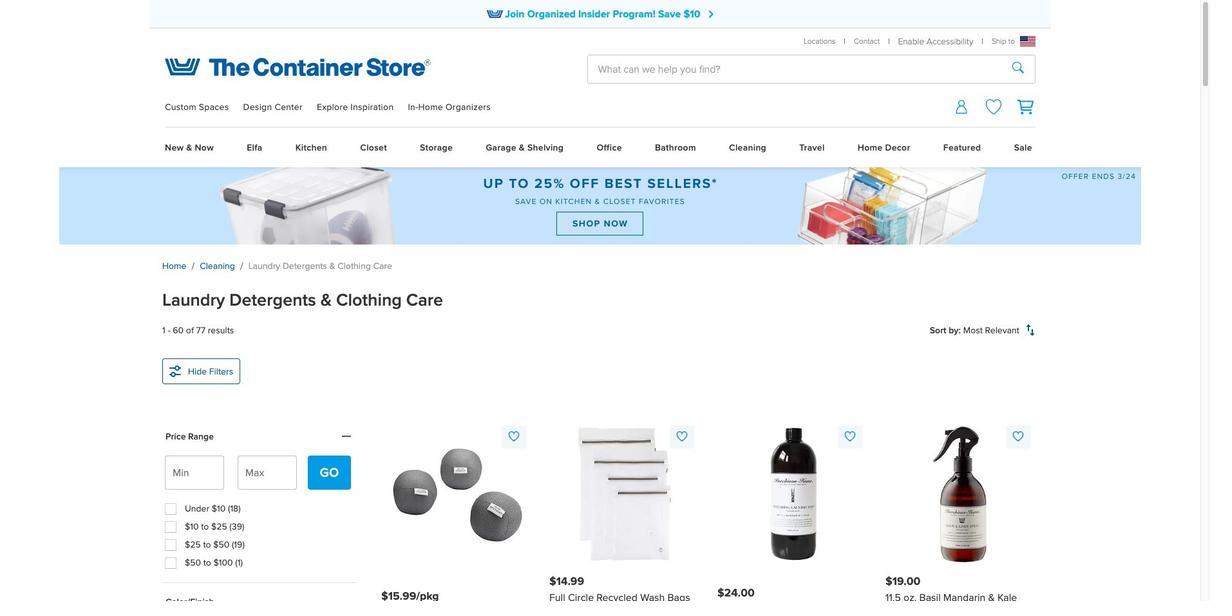 Task type: vqa. For each thing, say whether or not it's contained in the screenshot.
Organized Insider program 'image'
no



Task type: describe. For each thing, give the bounding box(es) containing it.
full circle recycled wash bags set of 4 image
[[549, 418, 702, 570]]

Min field
[[165, 456, 224, 490]]

add to favorites image for full circle recycled wash bags set of 4 image
[[676, 432, 688, 443]]

add to favorites image for 11.5 oz. basil mandarin & kale room & linen spray 'image'
[[1013, 432, 1024, 443]]

What can we help you find? field
[[588, 55, 1002, 82]]

murchison-hume 32 oz. laundry detergent image
[[718, 418, 870, 570]]

Max field
[[238, 456, 297, 490]]

11.5 oz. basil mandarin & kale room & linen spray image
[[886, 418, 1038, 570]]

full circle anti-static dryer balls image
[[381, 418, 534, 570]]



Task type: locate. For each thing, give the bounding box(es) containing it.
region
[[155, 451, 356, 583]]

3 add to favorites image from the left
[[1013, 432, 1024, 443]]

up to 25% off best sellers* save on kitchen & closet favorites. ends 03/24/23 image
[[59, 167, 1141, 244]]

0 horizontal spatial add to favorites image
[[508, 432, 520, 443]]

2 horizontal spatial add to favorites image
[[1013, 432, 1024, 443]]

1 add to favorites image from the left
[[508, 432, 520, 443]]

2 add to favorites image from the left
[[676, 432, 688, 443]]

1 horizontal spatial add to favorites image
[[676, 432, 688, 443]]

us image
[[1020, 36, 1036, 47]]

menu bar
[[165, 87, 939, 127]]

menu item
[[165, 87, 243, 127], [243, 87, 317, 127], [317, 87, 408, 127], [408, 99, 505, 114]]

add to favorites image
[[508, 432, 520, 443], [676, 432, 688, 443], [1013, 432, 1024, 443]]

add to favorites image for full circle anti-static dryer balls image
[[508, 432, 520, 443]]

the container store logo image
[[165, 58, 431, 77]]

filter image
[[169, 366, 181, 377]]

sort image
[[1026, 325, 1035, 336]]

add to favorites image
[[844, 432, 856, 443]]



